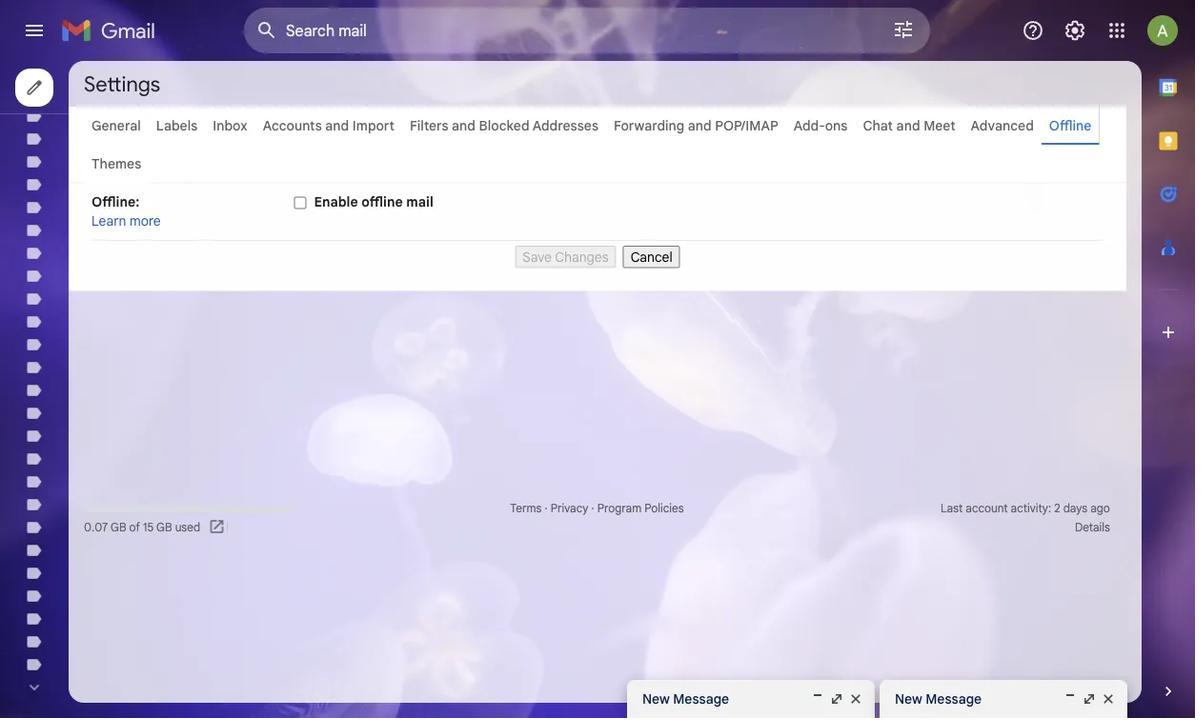 Task type: vqa. For each thing, say whether or not it's contained in the screenshot.
topmost Your
no



Task type: locate. For each thing, give the bounding box(es) containing it.
and for accounts
[[325, 117, 349, 134]]

learn
[[92, 213, 126, 229]]

advanced
[[971, 117, 1034, 134]]

save
[[523, 249, 552, 266]]

inbox
[[213, 117, 248, 134]]

used
[[175, 521, 200, 535]]

gb
[[111, 521, 126, 535], [156, 521, 172, 535]]

footer containing terms
[[69, 500, 1127, 538]]

and left the import
[[325, 117, 349, 134]]

· right terms
[[545, 502, 548, 516]]

1 horizontal spatial ·
[[592, 502, 594, 516]]

support image
[[1022, 19, 1045, 42]]

and left pop/imap
[[688, 117, 712, 134]]

offline: learn more
[[92, 194, 161, 229]]

2
[[1055, 502, 1061, 516]]

offline
[[362, 194, 403, 210]]

general
[[92, 117, 141, 134]]

settings
[[84, 71, 160, 97]]

pop/imap
[[715, 117, 779, 134]]

terms · privacy · program policies
[[510, 502, 684, 516]]

0.07 gb of 15 gb used
[[84, 521, 200, 535]]

None search field
[[244, 8, 930, 53]]

add-ons
[[794, 117, 848, 134]]

0 horizontal spatial ·
[[545, 502, 548, 516]]

accounts and import link
[[263, 117, 395, 134]]

labels link
[[156, 117, 198, 134]]

2 · from the left
[[592, 502, 594, 516]]

3 and from the left
[[688, 117, 712, 134]]

footer
[[69, 500, 1127, 538]]

general link
[[92, 117, 141, 134]]

1 gb from the left
[[111, 521, 126, 535]]

offline link
[[1050, 117, 1092, 134]]

search mail image
[[250, 13, 284, 48]]

addresses
[[533, 117, 599, 134]]

activity:
[[1011, 502, 1052, 516]]

2 and from the left
[[452, 117, 476, 134]]

terms
[[510, 502, 542, 516]]

and right chat
[[897, 117, 921, 134]]

4 and from the left
[[897, 117, 921, 134]]

policies
[[645, 502, 684, 516]]

follow link to manage storage image
[[208, 519, 227, 538]]

advanced search options image
[[885, 10, 923, 49]]

terms link
[[510, 502, 542, 516]]

main menu image
[[23, 19, 46, 42]]

gb right '15'
[[156, 521, 172, 535]]

more
[[130, 213, 161, 229]]

and for forwarding
[[688, 117, 712, 134]]

forwarding and pop/imap link
[[614, 117, 779, 134]]

navigation
[[0, 0, 229, 719], [92, 241, 1104, 268]]

·
[[545, 502, 548, 516], [592, 502, 594, 516]]

and
[[325, 117, 349, 134], [452, 117, 476, 134], [688, 117, 712, 134], [897, 117, 921, 134]]

1 horizontal spatial gb
[[156, 521, 172, 535]]

gb left the of
[[111, 521, 126, 535]]

0 horizontal spatial gb
[[111, 521, 126, 535]]

and right filters
[[452, 117, 476, 134]]

themes
[[92, 155, 141, 172]]

· right "privacy" link
[[592, 502, 594, 516]]

chat
[[863, 117, 893, 134]]

tab list
[[1142, 61, 1195, 650]]

1 and from the left
[[325, 117, 349, 134]]

chat and meet link
[[863, 117, 956, 134]]

and for chat
[[897, 117, 921, 134]]

last
[[941, 502, 963, 516]]

enable
[[314, 194, 358, 210]]

learn more link
[[92, 213, 161, 229]]



Task type: describe. For each thing, give the bounding box(es) containing it.
2 gb from the left
[[156, 521, 172, 535]]

save changes button
[[515, 246, 616, 268]]

filters
[[410, 117, 449, 134]]

save changes
[[523, 249, 609, 266]]

accounts and import
[[263, 117, 395, 134]]

import
[[353, 117, 395, 134]]

filters and blocked addresses
[[410, 117, 599, 134]]

forwarding and pop/imap
[[614, 117, 779, 134]]

1 · from the left
[[545, 502, 548, 516]]

add-ons link
[[794, 117, 848, 134]]

filters and blocked addresses link
[[410, 117, 599, 134]]

forwarding
[[614, 117, 685, 134]]

ago
[[1091, 502, 1111, 516]]

meet
[[924, 117, 956, 134]]

offline:
[[92, 194, 140, 210]]

Enable offline mail checkbox
[[294, 197, 306, 209]]

navigation containing save changes
[[92, 241, 1104, 268]]

account
[[966, 502, 1008, 516]]

details
[[1075, 521, 1111, 535]]

15
[[143, 521, 154, 535]]

offline
[[1050, 117, 1092, 134]]

and for filters
[[452, 117, 476, 134]]

accounts
[[263, 117, 322, 134]]

themes link
[[92, 155, 141, 172]]

settings image
[[1064, 19, 1087, 42]]

inbox link
[[213, 117, 248, 134]]

of
[[129, 521, 140, 535]]

privacy link
[[551, 502, 589, 516]]

mail
[[406, 194, 434, 210]]

add-
[[794, 117, 825, 134]]

details link
[[1075, 521, 1111, 535]]

last account activity: 2 days ago details
[[941, 502, 1111, 535]]

labels
[[156, 117, 198, 134]]

changes
[[555, 249, 609, 266]]

days
[[1064, 502, 1088, 516]]

program
[[597, 502, 642, 516]]

enable offline mail
[[314, 194, 434, 210]]

0.07
[[84, 521, 108, 535]]

privacy
[[551, 502, 589, 516]]

program policies link
[[597, 502, 684, 516]]

cancel
[[631, 249, 673, 266]]

chat and meet
[[863, 117, 956, 134]]

ons
[[825, 117, 848, 134]]

advanced link
[[971, 117, 1034, 134]]

blocked
[[479, 117, 530, 134]]

cancel button
[[623, 246, 680, 268]]

gmail image
[[61, 11, 165, 50]]

Search mail text field
[[286, 21, 839, 40]]



